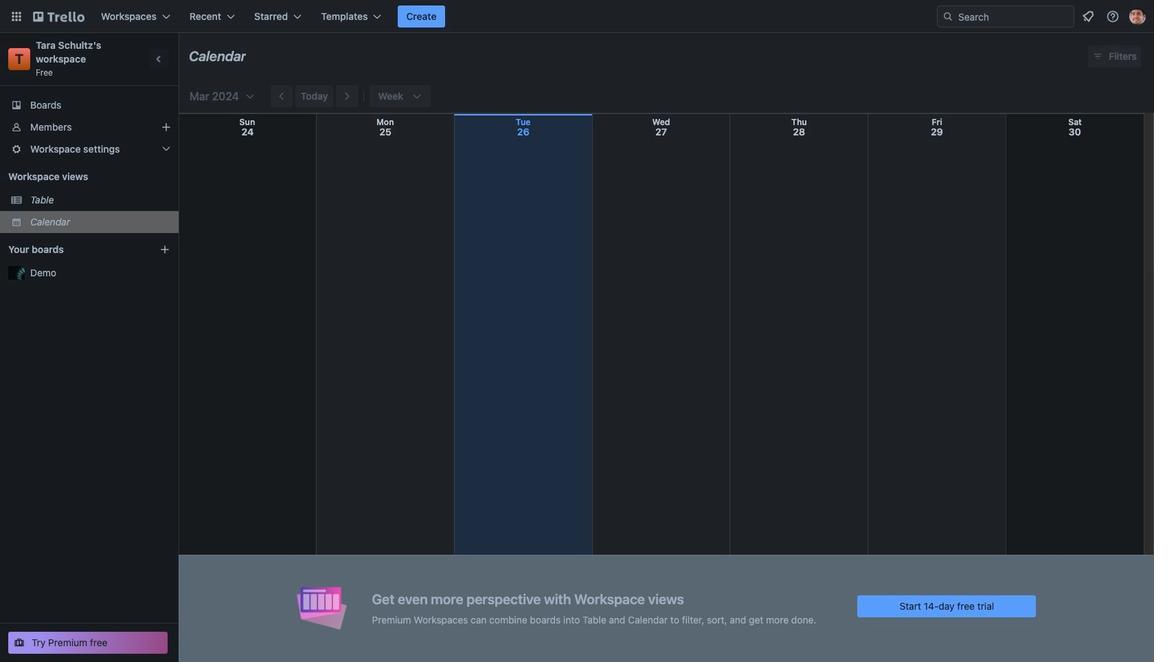 Task type: vqa. For each thing, say whether or not it's contained in the screenshot.
KICKOFF MEETING link
no



Task type: locate. For each thing, give the bounding box(es) containing it.
0 notifications image
[[1081, 8, 1097, 25]]

None text field
[[189, 43, 246, 69]]

back to home image
[[33, 5, 85, 27]]

open information menu image
[[1107, 10, 1121, 23]]

james peterson (jamespeterson93) image
[[1130, 8, 1147, 25]]

add board image
[[159, 244, 170, 255]]



Task type: describe. For each thing, give the bounding box(es) containing it.
your boards with 1 items element
[[8, 241, 139, 258]]

primary element
[[0, 0, 1155, 33]]

workspace navigation collapse icon image
[[150, 49, 169, 69]]

search image
[[943, 11, 954, 22]]

Search field
[[938, 5, 1075, 27]]



